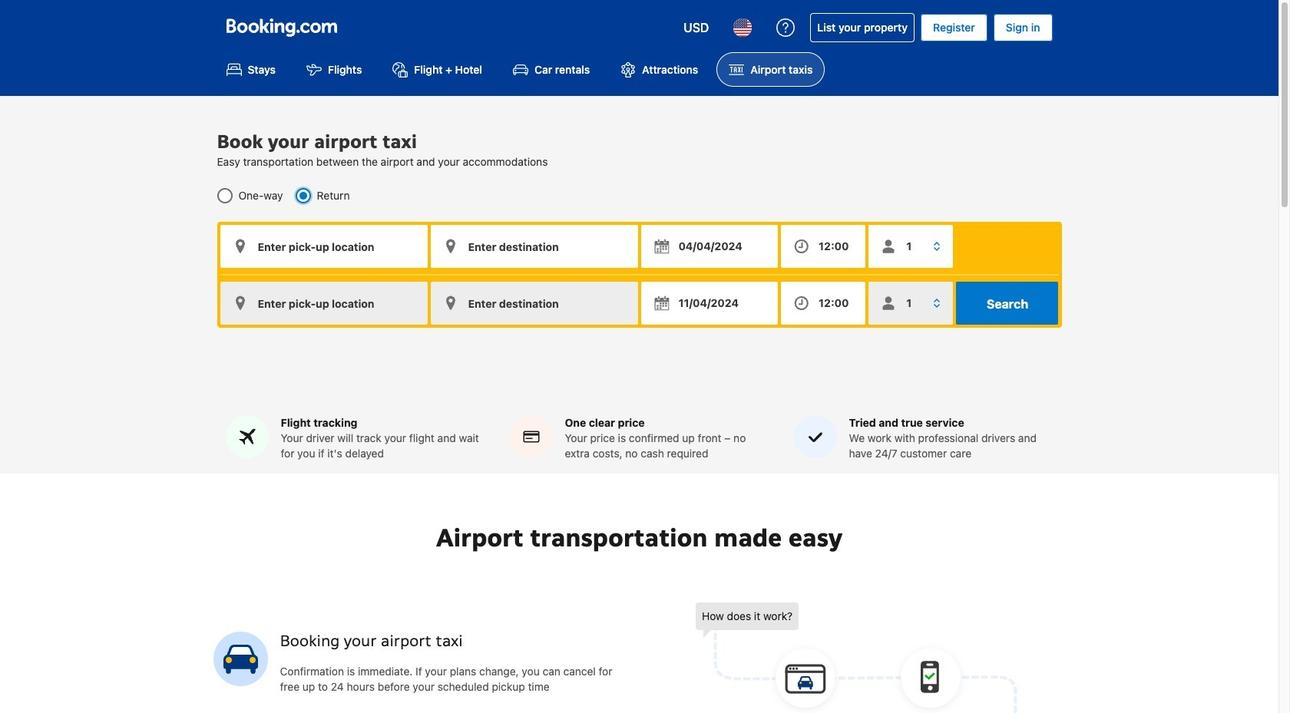 Task type: describe. For each thing, give the bounding box(es) containing it.
Enter destination text field
[[430, 225, 638, 268]]

1 horizontal spatial booking airport taxi image
[[696, 603, 1018, 713]]

Enter pick-up location text field
[[220, 225, 427, 268]]

0 horizontal spatial booking airport taxi image
[[213, 632, 268, 687]]



Task type: vqa. For each thing, say whether or not it's contained in the screenshot.
Booking.com Online Hotel Reservations 'image'
yes



Task type: locate. For each thing, give the bounding box(es) containing it.
booking airport taxi image
[[696, 603, 1018, 713], [213, 632, 268, 687]]

booking.com online hotel reservations image
[[226, 18, 337, 37]]



